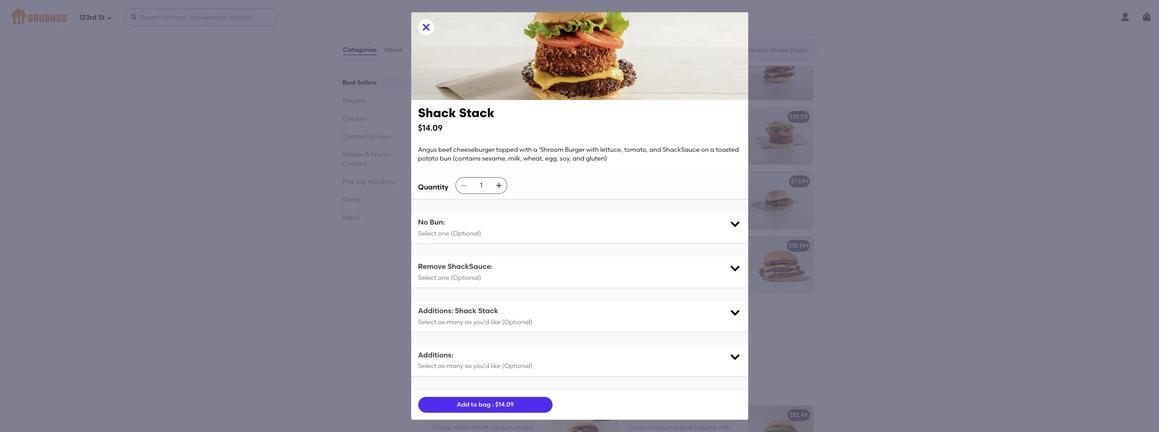 Task type: vqa. For each thing, say whether or not it's contained in the screenshot.
$25.00
no



Task type: locate. For each thing, give the bounding box(es) containing it.
1 vertical spatial toppings
[[476, 264, 502, 271]]

topped inside crispy chicken breast topped with
[[694, 424, 716, 432]]

2 many from the top
[[446, 363, 463, 370]]

shack inside shack stack $14.09
[[418, 105, 456, 120]]

toasted for applewood-
[[629, 272, 652, 280]]

1 horizontal spatial breast
[[674, 424, 693, 432]]

angus inside the angus beef cheeseburger topped with a 'shroom burger with lettuce, tomato, and shacksauce on a toasted potato bun (contains sesame, milk, wheat, egg, soy, and gluten)
[[418, 146, 437, 154]]

soy, inside angus beef patty with cheese and your choice of toppings on a toasted potato bun (contains sesame, milk, wheat, soy, and gluten)
[[454, 281, 465, 289]]

additions: up american
[[418, 307, 453, 315]]

1 horizontal spatial bacon
[[629, 242, 648, 250]]

of
[[731, 190, 737, 198], [468, 264, 474, 271]]

bacon up crispy chicken breast topped with
[[657, 412, 677, 419]]

angus beef patty with cheese and your choice of toppings on a toasted potato bun (contains sesame, milk, wheat, soy, and gluten)
[[432, 255, 541, 289]]

1 like from the top
[[491, 319, 501, 326]]

0 vertical spatial $10.19
[[789, 49, 806, 56]]

one down the bun:
[[438, 230, 449, 237]]

on
[[730, 7, 737, 15], [701, 146, 709, 154], [657, 199, 664, 206], [503, 264, 511, 271], [725, 264, 733, 271]]

angus inside "angus beef patty and your choice of toppings on a toasted potato bun (contains sesame, milk, wheat, and gluten)"
[[629, 190, 648, 198]]

0 vertical spatial in
[[508, 319, 514, 327]]

and inside chicken no antibiotics ever, hand breaded, never frozen, and crisp-fried in pure, cholesterol-free soy oil
[[548, 388, 558, 394]]

1 horizontal spatial toppings
[[629, 199, 655, 206]]

sesame, inside angus beef cheeseburger topped with applewood-smoked bacon on a toasted potato bun (contains sesame, milk, soy, wheat, and gluten)
[[629, 281, 653, 289]]

no inside no bun: select one (optional)
[[418, 218, 428, 227]]

(contains inside the angus beef cheeseburger topped with a 'shroom burger with lettuce, tomato, and shacksauce on a toasted potato bun (contains sesame, milk, wheat, egg, soy, and gluten)
[[453, 155, 481, 162]]

bun:
[[430, 218, 445, 227]]

additions: select as many as you'd like (optional)
[[418, 351, 532, 370]]

topped
[[452, 14, 474, 22], [496, 146, 518, 154], [707, 255, 729, 262], [694, 424, 716, 432]]

0 vertical spatial shacksauce
[[691, 7, 728, 15]]

1 vertical spatial tomato,
[[624, 146, 648, 154]]

0 vertical spatial avocado
[[432, 49, 459, 56]]

1 vertical spatial bacon
[[629, 242, 648, 250]]

svg image
[[421, 22, 431, 32], [460, 182, 467, 189], [729, 218, 741, 230], [729, 262, 741, 274], [729, 351, 741, 363]]

wheat, inside angus beef patty with cheese and your choice of toppings on a toasted potato bun (contains sesame, milk, wheat, soy, and gluten)
[[432, 281, 452, 289]]

1 chicken from the left
[[490, 424, 513, 432]]

like
[[491, 319, 501, 326], [491, 363, 501, 370]]

best sellers
[[343, 79, 377, 86]]

hot right top
[[368, 178, 379, 186]]

shack stack button
[[427, 172, 617, 229]]

additions: inside additions: shack stack select as many as you'd like (optional)
[[418, 307, 453, 315]]

1 vertical spatial patty
[[467, 255, 483, 262]]

hot up crispy,
[[432, 412, 443, 419]]

patty inside "angus beef patty and your choice of toppings on a toasted potato bun (contains sesame, milk, wheat, and gluten)"
[[664, 190, 680, 198]]

reviews button
[[410, 34, 435, 66]]

bacon for avocado bacon burger
[[461, 49, 480, 56]]

soy, down american
[[454, 337, 465, 344]]

stack left 'input item quantity' number field
[[452, 178, 470, 185]]

select down the bun:
[[418, 230, 437, 237]]

top
[[356, 178, 367, 186]]

+
[[609, 49, 613, 56], [806, 49, 809, 56], [806, 178, 809, 185], [609, 242, 613, 250], [806, 242, 809, 250]]

select inside additions: select as many as you'd like (optional)
[[418, 363, 437, 370]]

1 vertical spatial additions:
[[418, 351, 453, 359]]

remove
[[418, 263, 446, 271]]

0 vertical spatial $14.09
[[418, 123, 443, 133]]

no left antibiotics at left bottom
[[425, 388, 432, 394]]

$10.29
[[790, 113, 808, 121]]

2 $10.19 + from the top
[[789, 242, 809, 250]]

angus for gluten)
[[629, 255, 648, 262]]

a inside angus beef cheeseburger topped with applewood-smoked bacon on a toasted potato bun (contains sesame, milk, soy, wheat, and gluten)
[[734, 264, 738, 271]]

you'd down cheese
[[473, 319, 489, 326]]

on for angus beef cheeseburger topped with applewood-smoked bacon on a toasted potato bun (contains sesame, milk, soy, wheat, and gluten)
[[725, 264, 733, 271]]

1 you'd from the top
[[473, 319, 489, 326]]

2 select from the top
[[418, 274, 437, 282]]

burger down peppers
[[482, 49, 502, 56]]

1 vertical spatial choice
[[447, 264, 467, 271]]

+ for avocado bacon burger
[[609, 49, 613, 56]]

1 horizontal spatial lettuce,
[[629, 7, 651, 15]]

bacon cheeseburger
[[629, 242, 693, 250]]

hand
[[475, 388, 488, 394]]

chicken up crispy chicken breast topped with
[[678, 412, 703, 419]]

2 vertical spatial stack
[[478, 307, 498, 315]]

1 one from the top
[[438, 230, 449, 237]]

1 horizontal spatial avocado
[[629, 412, 656, 419]]

angus for and
[[629, 0, 648, 6]]

gluten) up bacon cheeseburger
[[629, 217, 650, 224]]

angus
[[449, 0, 468, 4], [629, 0, 648, 6], [418, 146, 437, 154], [629, 190, 648, 198], [432, 255, 451, 262], [629, 255, 648, 262]]

hot
[[368, 178, 379, 186], [432, 412, 443, 419]]

in right melted
[[508, 319, 514, 327]]

0 horizontal spatial burger
[[482, 49, 502, 56]]

with inside angus beef patty with cheese and your choice of toppings on a toasted potato bun (contains sesame, milk, wheat, soy, and gluten)
[[485, 255, 497, 262]]

beef inside angus beef cheeseburger topped with applewood-smoked bacon on a toasted potato bun (contains sesame, milk, soy, wheat, and gluten)
[[649, 255, 663, 262]]

chicken tab
[[343, 114, 404, 123]]

3 select from the top
[[418, 319, 437, 326]]

chicken no antibiotics ever, hand breaded, never frozen, and crisp-fried in pure, cholesterol-free soy oil
[[425, 376, 664, 394]]

topped for crispy chicken breast topped with
[[694, 424, 716, 432]]

additions: down american
[[418, 351, 453, 359]]

crinkle
[[343, 133, 363, 140]]

0 vertical spatial stack
[[459, 105, 495, 120]]

breast down never on the left bottom
[[515, 424, 534, 432]]

2 vertical spatial bacon
[[657, 412, 677, 419]]

remove shacksauce: select one (optional)
[[418, 263, 493, 282]]

avocado down shacksauce.
[[432, 49, 459, 56]]

retail tab
[[343, 213, 404, 223]]

select
[[418, 230, 437, 237], [418, 274, 437, 282], [418, 319, 437, 326], [418, 363, 437, 370]]

sesame, inside the angus beef cheeseburger topped with a 'shroom burger with lettuce, tomato, and shacksauce on a toasted potato bun (contains sesame, milk, wheat, egg, soy, and gluten)
[[482, 155, 507, 162]]

beef for angus beef cheeseburger topped with applewood-smoked bacon on a toasted potato bun (contains sesame, milk, soy, wheat, and gluten)
[[649, 255, 663, 262]]

eggs,
[[655, 25, 671, 32]]

angus beef cheeseburger with lettuce, tomato, and shacksauce on a toasted potato bun (contains sesame, eggs, milk, soy, wheat, and gluten)
[[629, 0, 737, 41]]

burger right 'shroom
[[565, 146, 585, 154]]

chicken inside crispy, white-meat chicken breast
[[490, 424, 513, 432]]

chicken up antibiotics at left bottom
[[425, 376, 463, 387]]

on inside the angus beef cheeseburger topped with a 'shroom burger with lettuce, tomato, and shacksauce on a toasted potato bun (contains sesame, milk, wheat, egg, soy, and gluten)
[[701, 146, 709, 154]]

0 vertical spatial additions:
[[418, 307, 453, 315]]

1 vertical spatial your
[[432, 264, 445, 271]]

many down "grilled cheese"
[[446, 319, 463, 326]]

beef for angus beef cheeseburger with lettuce, tomato, and shacksauce on a toasted potato bun (contains sesame, eggs, milk, soy, wheat, and gluten)
[[649, 0, 663, 6]]

chicken
[[343, 115, 367, 122], [425, 376, 463, 387], [445, 412, 469, 419], [678, 412, 703, 419]]

cheeseburger inside angus beef cheeseburger topped with applewood-smoked bacon on a toasted potato bun (contains sesame, milk, soy, wheat, and gluten)
[[664, 255, 705, 262]]

$14.09 right :
[[495, 401, 514, 409]]

soy, down shacksauce:
[[454, 281, 465, 289]]

1 cheeseburger from the left
[[432, 242, 475, 250]]

gluten) up shack stack image
[[586, 155, 607, 162]]

1 vertical spatial lettuce,
[[600, 146, 623, 154]]

smoked
[[679, 264, 703, 271]]

soy, down applewood-
[[670, 281, 681, 289]]

0 horizontal spatial tomato,
[[624, 146, 648, 154]]

0 vertical spatial tomato,
[[653, 7, 676, 15]]

0 horizontal spatial $14.09
[[418, 123, 443, 133]]

1 vertical spatial one
[[438, 274, 449, 282]]

wheat, inside the american cheese melted in a grilled potato bun (contains sesame, milk, wheat, soy, and gluten)
[[432, 337, 452, 344]]

0 vertical spatial cheese
[[499, 255, 520, 262]]

tomato,
[[653, 7, 676, 15], [624, 146, 648, 154]]

avocado for avocado bacon chicken
[[629, 412, 656, 419]]

svg image for additions:
[[729, 351, 741, 363]]

chopped
[[432, 23, 459, 31]]

on inside "angus beef patty and your choice of toppings on a toasted potato bun (contains sesame, milk, wheat, and gluten)"
[[657, 199, 664, 206]]

1 additions: from the top
[[418, 307, 453, 315]]

0 horizontal spatial lettuce,
[[600, 146, 623, 154]]

select inside no bun: select one (optional)
[[418, 230, 437, 237]]

1 vertical spatial burger
[[565, 146, 585, 154]]

bacon
[[461, 49, 480, 56], [629, 242, 648, 250], [657, 412, 677, 419]]

angus for soy,
[[432, 255, 451, 262]]

cheeseburger inside angus beef cheeseburger with lettuce, tomato, and shacksauce on a toasted potato bun (contains sesame, eggs, milk, soy, wheat, and gluten)
[[664, 0, 705, 6]]

2 chicken from the left
[[649, 424, 672, 432]]

cheese
[[499, 255, 520, 262], [463, 319, 484, 327]]

1 vertical spatial avocado
[[629, 412, 656, 419]]

0 horizontal spatial breast
[[515, 424, 534, 432]]

1 vertical spatial in
[[587, 388, 591, 394]]

angus inside 100% angus beef cheeseburger spiced with our own hot pepper blend, topped with crispy onions, chopped cherry peppers and shacksauce.
[[449, 0, 468, 4]]

no left the bun:
[[418, 218, 428, 227]]

shack stack image
[[551, 172, 617, 229]]

stack right veggie
[[459, 105, 495, 120]]

(contains inside angus beef cheeseburger topped with applewood-smoked bacon on a toasted potato bun (contains sesame, milk, soy, wheat, and gluten)
[[688, 272, 716, 280]]

lettuce,
[[629, 7, 651, 15], [600, 146, 623, 154]]

your
[[695, 190, 708, 198], [432, 264, 445, 271]]

angus inside angus beef cheeseburger with lettuce, tomato, and shacksauce on a toasted potato bun (contains sesame, eggs, milk, soy, wheat, and gluten)
[[629, 0, 648, 6]]

milk, inside angus beef cheeseburger topped with applewood-smoked bacon on a toasted potato bun (contains sesame, milk, soy, wheat, and gluten)
[[655, 281, 669, 289]]

2 like from the top
[[491, 363, 501, 370]]

1 horizontal spatial tomato,
[[653, 7, 676, 15]]

topped inside the angus beef cheeseburger topped with a 'shroom burger with lettuce, tomato, and shacksauce on a toasted potato bun (contains sesame, milk, wheat, egg, soy, and gluten)
[[496, 146, 518, 154]]

on inside angus beef cheeseburger with lettuce, tomato, and shacksauce on a toasted potato bun (contains sesame, eggs, milk, soy, wheat, and gluten)
[[730, 7, 737, 15]]

cheeseburger up smoked
[[664, 255, 705, 262]]

chicken down avocado bacon chicken
[[649, 424, 672, 432]]

cheeseburger up hot
[[484, 0, 526, 4]]

1 select from the top
[[418, 230, 437, 237]]

1 vertical spatial hot
[[432, 412, 443, 419]]

chicken right meat
[[490, 424, 513, 432]]

as
[[438, 319, 445, 326], [465, 319, 472, 326], [438, 363, 445, 370], [465, 363, 472, 370]]

0 horizontal spatial cheese
[[463, 319, 484, 327]]

toasted inside angus beef cheeseburger topped with applewood-smoked bacon on a toasted potato bun (contains sesame, milk, soy, wheat, and gluten)
[[629, 272, 652, 280]]

2 breast from the left
[[674, 424, 693, 432]]

0 horizontal spatial of
[[468, 264, 474, 271]]

a
[[629, 16, 633, 24], [533, 146, 538, 154], [710, 146, 714, 154], [666, 199, 670, 206], [512, 264, 516, 271], [734, 264, 738, 271], [515, 319, 519, 327]]

gluten) inside angus beef cheeseburger topped with applewood-smoked bacon on a toasted potato bun (contains sesame, milk, soy, wheat, and gluten)
[[629, 290, 650, 298]]

hot chicken
[[432, 412, 469, 419]]

in
[[508, 319, 514, 327], [587, 388, 591, 394]]

$14.09 inside shack stack $14.09
[[418, 123, 443, 133]]

potato inside angus beef cheeseburger with lettuce, tomato, and shacksauce on a toasted potato bun (contains sesame, eggs, milk, soy, wheat, and gluten)
[[659, 16, 679, 24]]

beef for angus beef patty with cheese and your choice of toppings on a toasted potato bun (contains sesame, milk, wheat, soy, and gluten)
[[452, 255, 466, 262]]

1 vertical spatial stack
[[452, 178, 470, 185]]

bacon down shacksauce.
[[461, 49, 480, 56]]

0 vertical spatial no
[[418, 218, 428, 227]]

st
[[98, 13, 105, 21]]

cheeseburger down no bun: select one (optional)
[[432, 242, 475, 250]]

one down remove
[[438, 274, 449, 282]]

Input item quantity number field
[[472, 178, 491, 194]]

0 horizontal spatial bacon
[[461, 49, 480, 56]]

custard
[[343, 160, 367, 168]]

1 vertical spatial no
[[425, 388, 432, 394]]

angus beef cheeseburger topped with applewood-smoked bacon on a toasted potato bun (contains sesame, milk, soy, wheat, and gluten)
[[629, 255, 738, 298]]

0 horizontal spatial toppings
[[476, 264, 502, 271]]

beef inside angus beef cheeseburger with lettuce, tomato, and shacksauce on a toasted potato bun (contains sesame, eggs, milk, soy, wheat, and gluten)
[[649, 0, 663, 6]]

4 select from the top
[[418, 363, 437, 370]]

0 vertical spatial burger
[[482, 49, 502, 56]]

shack
[[418, 105, 456, 120], [455, 113, 473, 121], [432, 178, 451, 185], [455, 307, 477, 315]]

beef inside 100% angus beef cheeseburger spiced with our own hot pepper blend, topped with crispy onions, chopped cherry peppers and shacksauce.
[[469, 0, 483, 4]]

1 many from the top
[[446, 319, 463, 326]]

2 you'd from the top
[[473, 363, 489, 370]]

0 vertical spatial your
[[695, 190, 708, 198]]

angus inside angus beef patty with cheese and your choice of toppings on a toasted potato bun (contains sesame, milk, wheat, soy, and gluten)
[[432, 255, 451, 262]]

on inside angus beef cheeseburger topped with applewood-smoked bacon on a toasted potato bun (contains sesame, milk, soy, wheat, and gluten)
[[725, 264, 733, 271]]

svg image for no
[[729, 218, 741, 230]]

0 vertical spatial many
[[446, 319, 463, 326]]

1 horizontal spatial chicken
[[649, 424, 672, 432]]

sesame, inside angus beef cheeseburger with lettuce, tomato, and shacksauce on a toasted potato bun (contains sesame, eggs, milk, soy, wheat, and gluten)
[[629, 25, 653, 32]]

breast
[[515, 424, 534, 432], [674, 424, 693, 432]]

like inside additions: shack stack select as many as you'd like (optional)
[[491, 319, 501, 326]]

$10.19 for smokeshack
[[789, 49, 806, 56]]

patty inside angus beef patty with cheese and your choice of toppings on a toasted potato bun (contains sesame, milk, wheat, soy, and gluten)
[[467, 255, 483, 262]]

stack inside shack stack $14.09
[[459, 105, 495, 120]]

0 horizontal spatial cheeseburger
[[432, 242, 475, 250]]

chicken down burgers at left
[[343, 115, 367, 122]]

avocado bacon burger
[[432, 49, 502, 56]]

0 horizontal spatial patty
[[467, 255, 483, 262]]

you'd up hand
[[473, 363, 489, 370]]

burger
[[482, 49, 502, 56], [565, 146, 585, 154]]

0 vertical spatial patty
[[664, 190, 680, 198]]

select inside additions: shack stack select as many as you'd like (optional)
[[418, 319, 437, 326]]

(optional) inside remove shacksauce: select one (optional)
[[451, 274, 481, 282]]

(contains inside the american cheese melted in a grilled potato bun (contains sesame, milk, wheat, soy, and gluten)
[[467, 328, 495, 335]]

cheeseburger up applewood-
[[650, 242, 693, 250]]

many inside additions: shack stack select as many as you'd like (optional)
[[446, 319, 463, 326]]

1 vertical spatial $10.19 +
[[789, 242, 809, 250]]

1 horizontal spatial cheese
[[499, 255, 520, 262]]

0 vertical spatial like
[[491, 319, 501, 326]]

applewood-
[[643, 264, 679, 271]]

2 $10.19 from the top
[[789, 242, 806, 250]]

gluten) down shacksauce:
[[480, 281, 501, 289]]

0 horizontal spatial your
[[432, 264, 445, 271]]

flat-top hot dogs tab
[[343, 177, 404, 187]]

1 vertical spatial many
[[446, 363, 463, 370]]

shack stack
[[432, 178, 470, 185]]

1 horizontal spatial in
[[587, 388, 591, 394]]

wheat,
[[700, 25, 721, 32], [523, 155, 544, 162], [699, 208, 720, 215], [432, 281, 452, 289], [683, 281, 703, 289], [432, 337, 452, 344]]

cheese inside angus beef patty with cheese and your choice of toppings on a toasted potato bun (contains sesame, milk, wheat, soy, and gluten)
[[499, 255, 520, 262]]

cheeseburger up eggs,
[[664, 0, 705, 6]]

you'd
[[473, 319, 489, 326], [473, 363, 489, 370]]

avocado up crispy
[[629, 412, 656, 419]]

gluten) inside "angus beef patty and your choice of toppings on a toasted potato bun (contains sesame, milk, wheat, and gluten)"
[[629, 217, 650, 224]]

1 breast from the left
[[515, 424, 534, 432]]

gluten) up smokeshack
[[629, 34, 650, 41]]

soy, inside the american cheese melted in a grilled potato bun (contains sesame, milk, wheat, soy, and gluten)
[[454, 337, 465, 344]]

no
[[418, 218, 428, 227], [425, 388, 432, 394]]

american cheese melted in a grilled potato bun (contains sesame, milk, wheat, soy, and gluten)
[[432, 319, 539, 344]]

smokeshack image
[[747, 43, 813, 100]]

spicy shackmeister image
[[551, 0, 617, 35]]

one inside no bun: select one (optional)
[[438, 230, 449, 237]]

1 vertical spatial you'd
[[473, 363, 489, 370]]

0 horizontal spatial chicken
[[490, 424, 513, 432]]

1 $10.19 from the top
[[789, 49, 806, 56]]

cheeseburger image
[[551, 236, 617, 294]]

select down grilled on the bottom left of the page
[[418, 319, 437, 326]]

1 vertical spatial $14.09
[[495, 401, 514, 409]]

chicken inside crispy chicken breast topped with
[[649, 424, 672, 432]]

0 vertical spatial hot
[[368, 178, 379, 186]]

topped for angus beef cheeseburger topped with applewood-smoked bacon on a toasted potato bun (contains sesame, milk, soy, wheat, and gluten)
[[707, 255, 729, 262]]

avocado
[[432, 49, 459, 56], [629, 412, 656, 419]]

0 vertical spatial you'd
[[473, 319, 489, 326]]

1 horizontal spatial $14.09
[[495, 401, 514, 409]]

in right the fried
[[587, 388, 591, 394]]

and inside the american cheese melted in a grilled potato bun (contains sesame, milk, wheat, soy, and gluten)
[[467, 337, 478, 344]]

wheat, inside angus beef cheeseburger with lettuce, tomato, and shacksauce on a toasted potato bun (contains sesame, eggs, milk, soy, wheat, and gluten)
[[700, 25, 721, 32]]

on for angus beef cheeseburger with lettuce, tomato, and shacksauce on a toasted potato bun (contains sesame, eggs, milk, soy, wheat, and gluten)
[[730, 7, 737, 15]]

shackburger image
[[747, 0, 813, 35]]

2 one from the top
[[438, 274, 449, 282]]

2 additions: from the top
[[418, 351, 453, 359]]

0 vertical spatial $10.19 +
[[789, 49, 809, 56]]

1 vertical spatial cheese
[[463, 319, 484, 327]]

bun inside the american cheese melted in a grilled potato bun (contains sesame, milk, wheat, soy, and gluten)
[[454, 328, 465, 335]]

$10.19
[[789, 49, 806, 56], [789, 242, 806, 250]]

(contains inside "angus beef patty and your choice of toppings on a toasted potato bun (contains sesame, milk, wheat, and gluten)"
[[629, 208, 657, 215]]

0 vertical spatial one
[[438, 230, 449, 237]]

crispy chicken breast topped with
[[629, 424, 738, 432]]

gluten)
[[629, 34, 650, 41], [586, 155, 607, 162], [629, 217, 650, 224], [480, 281, 501, 289], [629, 290, 650, 298], [480, 337, 501, 344]]

as up antibiotics at left bottom
[[438, 363, 445, 370]]

0 horizontal spatial in
[[508, 319, 514, 327]]

beef
[[469, 0, 483, 4], [649, 0, 663, 6], [438, 146, 452, 154], [649, 190, 663, 198], [452, 255, 466, 262], [649, 255, 663, 262]]

1 vertical spatial $10.19
[[789, 242, 806, 250]]

like left grilled
[[491, 319, 501, 326]]

many up antibiotics at left bottom
[[446, 363, 463, 370]]

crinkle cut fries
[[343, 133, 391, 140]]

$14.09
[[418, 123, 443, 133], [495, 401, 514, 409]]

1 horizontal spatial your
[[695, 190, 708, 198]]

additions: inside additions: select as many as you'd like (optional)
[[418, 351, 453, 359]]

stack for shack stack
[[452, 178, 470, 185]]

peppers
[[481, 23, 506, 31]]

Search Shake Shack search field
[[746, 46, 814, 54]]

1 $10.19 + from the top
[[789, 49, 809, 56]]

0 vertical spatial choice
[[709, 190, 729, 198]]

bun inside angus beef patty with cheese and your choice of toppings on a toasted potato bun (contains sesame, milk, wheat, soy, and gluten)
[[454, 272, 465, 280]]

1 horizontal spatial of
[[731, 190, 737, 198]]

select up antibiotics at left bottom
[[418, 363, 437, 370]]

beef inside "angus beef patty and your choice of toppings on a toasted potato bun (contains sesame, milk, wheat, and gluten)"
[[649, 190, 663, 198]]

1 horizontal spatial burger
[[565, 146, 585, 154]]

gluten) inside angus beef patty with cheese and your choice of toppings on a toasted potato bun (contains sesame, milk, wheat, soy, and gluten)
[[480, 281, 501, 289]]

1 horizontal spatial hot
[[432, 412, 443, 419]]

stack up melted
[[478, 307, 498, 315]]

best sellers tab
[[343, 78, 404, 87]]

soy, right "egg,"
[[560, 155, 571, 162]]

1 horizontal spatial cheeseburger
[[650, 242, 693, 250]]

$8.19
[[595, 242, 609, 250]]

$12.49
[[790, 412, 808, 419]]

hamburger image
[[747, 172, 813, 229]]

potato
[[659, 16, 679, 24], [418, 155, 438, 162], [696, 199, 716, 206], [432, 272, 452, 280], [653, 272, 674, 280], [432, 328, 452, 335]]

select down remove
[[418, 274, 437, 282]]

$10.19 for bacon cheeseburger
[[789, 242, 806, 250]]

additions:
[[418, 307, 453, 315], [418, 351, 453, 359]]

0 vertical spatial lettuce,
[[629, 7, 651, 15]]

0 vertical spatial bacon
[[461, 49, 480, 56]]

crisp-
[[560, 388, 574, 394]]

angus beef cheeseburger with lettuce, tomato, and shacksauce on a toasted potato bun (contains sesame, eggs, milk, soy, wheat, and gluten) button
[[624, 0, 813, 41]]

burgers tab
[[343, 96, 404, 105]]

avocado bacon chicken
[[629, 412, 703, 419]]

(optional) inside additions: shack stack select as many as you'd like (optional)
[[502, 319, 532, 326]]

breast down avocado bacon chicken
[[674, 424, 693, 432]]

on inside angus beef patty with cheese and your choice of toppings on a toasted potato bun (contains sesame, milk, wheat, soy, and gluten)
[[503, 264, 511, 271]]

0 horizontal spatial hot
[[368, 178, 379, 186]]

0 horizontal spatial choice
[[447, 264, 467, 271]]

melted
[[486, 319, 507, 327]]

0 vertical spatial of
[[731, 190, 737, 198]]

gluten) down melted
[[480, 337, 501, 344]]

1 vertical spatial shacksauce
[[663, 146, 700, 154]]

1 horizontal spatial choice
[[709, 190, 729, 198]]

shack inside additions: shack stack select as many as you'd like (optional)
[[455, 307, 477, 315]]

one inside remove shacksauce: select one (optional)
[[438, 274, 449, 282]]

like up the breaded,
[[491, 363, 501, 370]]

avocado bacon burger image
[[551, 43, 617, 100]]

beef inside the angus beef cheeseburger topped with a 'shroom burger with lettuce, tomato, and shacksauce on a toasted potato bun (contains sesame, milk, wheat, egg, soy, and gluten)
[[438, 146, 452, 154]]

bacon up applewood-
[[629, 242, 648, 250]]

2 horizontal spatial bacon
[[657, 412, 677, 419]]

1 vertical spatial like
[[491, 363, 501, 370]]

drinks
[[343, 196, 361, 204]]

0 vertical spatial toppings
[[629, 199, 655, 206]]

0 horizontal spatial avocado
[[432, 49, 459, 56]]

with inside angus beef cheeseburger topped with applewood-smoked bacon on a toasted potato bun (contains sesame, milk, soy, wheat, and gluten)
[[629, 264, 641, 271]]

shacksauce:
[[448, 263, 493, 271]]

1 vertical spatial of
[[468, 264, 474, 271]]

soy, right eggs,
[[688, 25, 699, 32]]

svg image
[[1142, 12, 1152, 22], [130, 14, 137, 21], [106, 15, 112, 20], [495, 182, 502, 189], [729, 306, 741, 319]]

like inside additions: select as many as you'd like (optional)
[[491, 363, 501, 370]]

cheeseburger down shack stack $14.09
[[453, 146, 495, 154]]

1 horizontal spatial patty
[[664, 190, 680, 198]]

choice inside angus beef patty with cheese and your choice of toppings on a toasted potato bun (contains sesame, milk, wheat, soy, and gluten)
[[447, 264, 467, 271]]

$14.09 down veggie
[[418, 123, 443, 133]]

gluten) down applewood-
[[629, 290, 650, 298]]



Task type: describe. For each thing, give the bounding box(es) containing it.
one for bun:
[[438, 230, 449, 237]]

shakes
[[343, 151, 364, 158]]

flat-
[[343, 178, 356, 186]]

cheeseburger for angus beef cheeseburger topped with applewood-smoked bacon on a toasted potato bun (contains sesame, milk, soy, wheat, and gluten)
[[664, 255, 705, 262]]

toasted for tomato,
[[634, 16, 657, 24]]

100%
[[432, 0, 448, 4]]

$10.29 button
[[624, 107, 813, 164]]

sesame, inside the american cheese melted in a grilled potato bun (contains sesame, milk, wheat, soy, and gluten)
[[496, 328, 521, 335]]

$11.69
[[592, 49, 609, 56]]

toppings inside angus beef patty with cheese and your choice of toppings on a toasted potato bun (contains sesame, milk, wheat, soy, and gluten)
[[476, 264, 502, 271]]

veggie shack image
[[551, 107, 617, 164]]

chicken inside chicken no antibiotics ever, hand breaded, never frozen, and crisp-fried in pure, cholesterol-free soy oil
[[425, 376, 463, 387]]

about
[[384, 46, 403, 53]]

pure,
[[593, 388, 606, 394]]

grilled cheese
[[432, 307, 476, 314]]

123rd st
[[79, 13, 105, 21]]

quantity
[[418, 183, 448, 191]]

'shroom burger image
[[747, 107, 813, 164]]

a inside angus beef cheeseburger with lettuce, tomato, and shacksauce on a toasted potato bun (contains sesame, eggs, milk, soy, wheat, and gluten)
[[629, 16, 633, 24]]

&
[[365, 151, 370, 158]]

milk, inside the american cheese melted in a grilled potato bun (contains sesame, milk, wheat, soy, and gluten)
[[522, 328, 536, 335]]

never
[[514, 388, 529, 394]]

on for angus beef patty and your choice of toppings on a toasted potato bun (contains sesame, milk, wheat, and gluten)
[[657, 199, 664, 206]]

add to bag : $14.09
[[457, 401, 514, 409]]

$10.19 + for smokeshack
[[789, 49, 809, 56]]

shacksauce inside angus beef cheeseburger with lettuce, tomato, and shacksauce on a toasted potato bun (contains sesame, eggs, milk, soy, wheat, and gluten)
[[691, 7, 728, 15]]

grilled
[[520, 319, 539, 327]]

hot
[[493, 5, 503, 13]]

burgers
[[343, 97, 365, 104]]

as down grilled on the bottom left of the page
[[438, 319, 445, 326]]

topped for angus beef cheeseburger topped with a 'shroom burger with lettuce, tomato, and shacksauce on a toasted potato bun (contains sesame, milk, wheat, egg, soy, and gluten)
[[496, 146, 518, 154]]

(optional) inside no bun: select one (optional)
[[451, 230, 481, 237]]

milk, inside angus beef cheeseburger with lettuce, tomato, and shacksauce on a toasted potato bun (contains sesame, eggs, milk, soy, wheat, and gluten)
[[673, 25, 686, 32]]

bun inside "angus beef patty and your choice of toppings on a toasted potato bun (contains sesame, milk, wheat, and gluten)"
[[717, 199, 729, 206]]

patty for toppings
[[467, 255, 483, 262]]

antibiotics
[[434, 388, 461, 394]]

crispy,
[[432, 424, 452, 432]]

frozen,
[[530, 388, 547, 394]]

milk, inside "angus beef patty and your choice of toppings on a toasted potato bun (contains sesame, milk, wheat, and gluten)"
[[684, 208, 698, 215]]

crispy
[[490, 14, 507, 22]]

gluten) inside angus beef cheeseburger with lettuce, tomato, and shacksauce on a toasted potato bun (contains sesame, eggs, milk, soy, wheat, and gluten)
[[629, 34, 650, 41]]

egg,
[[545, 155, 558, 162]]

frozen
[[371, 151, 391, 158]]

toasted for choice
[[671, 199, 694, 206]]

cheese
[[454, 307, 476, 314]]

bun inside the angus beef cheeseburger topped with a 'shroom burger with lettuce, tomato, and shacksauce on a toasted potato bun (contains sesame, milk, wheat, egg, soy, and gluten)
[[440, 155, 451, 162]]

bacon for avocado bacon chicken
[[657, 412, 677, 419]]

a inside angus beef patty with cheese and your choice of toppings on a toasted potato bun (contains sesame, milk, wheat, soy, and gluten)
[[512, 264, 516, 271]]

patty for a
[[664, 190, 680, 198]]

+ for cheeseburger
[[609, 242, 613, 250]]

burger inside the angus beef cheeseburger topped with a 'shroom burger with lettuce, tomato, and shacksauce on a toasted potato bun (contains sesame, milk, wheat, egg, soy, and gluten)
[[565, 146, 585, 154]]

veggie shack
[[432, 113, 473, 121]]

$7.69
[[791, 178, 806, 185]]

gluten) inside the american cheese melted in a grilled potato bun (contains sesame, milk, wheat, soy, and gluten)
[[480, 337, 501, 344]]

shakes & frozen custard
[[343, 151, 391, 168]]

veggie
[[432, 113, 453, 121]]

crispy, white-meat chicken breast
[[432, 424, 534, 432]]

lettuce, inside the angus beef cheeseburger topped with a 'shroom burger with lettuce, tomato, and shacksauce on a toasted potato bun (contains sesame, milk, wheat, egg, soy, and gluten)
[[600, 146, 623, 154]]

$7.69 +
[[791, 178, 809, 185]]

onions,
[[509, 14, 530, 22]]

retail
[[343, 214, 360, 222]]

our
[[467, 5, 477, 13]]

potato inside the angus beef cheeseburger topped with a 'shroom burger with lettuce, tomato, and shacksauce on a toasted potato bun (contains sesame, milk, wheat, egg, soy, and gluten)
[[418, 155, 438, 162]]

shacksauce.
[[432, 32, 471, 40]]

beef for angus beef patty and your choice of toppings on a toasted potato bun (contains sesame, milk, wheat, and gluten)
[[649, 190, 663, 198]]

bacon
[[704, 264, 723, 271]]

chicken inside tab
[[343, 115, 367, 122]]

you'd inside additions: select as many as you'd like (optional)
[[473, 363, 489, 370]]

of inside "angus beef patty and your choice of toppings on a toasted potato bun (contains sesame, milk, wheat, and gluten)"
[[731, 190, 737, 198]]

hot chicken image
[[551, 406, 617, 432]]

:
[[492, 401, 494, 409]]

a inside "angus beef patty and your choice of toppings on a toasted potato bun (contains sesame, milk, wheat, and gluten)"
[[666, 199, 670, 206]]

with inside crispy chicken breast topped with
[[718, 424, 730, 432]]

angus beef patty and your choice of toppings on a toasted potato bun (contains sesame, milk, wheat, and gluten)
[[629, 190, 737, 224]]

(contains inside angus beef cheeseburger with lettuce, tomato, and shacksauce on a toasted potato bun (contains sesame, eggs, milk, soy, wheat, and gluten)
[[694, 16, 721, 24]]

potato inside the american cheese melted in a grilled potato bun (contains sesame, milk, wheat, soy, and gluten)
[[432, 328, 452, 335]]

tomato, inside the angus beef cheeseburger topped with a 'shroom burger with lettuce, tomato, and shacksauce on a toasted potato bun (contains sesame, milk, wheat, egg, soy, and gluten)
[[624, 146, 648, 154]]

your inside "angus beef patty and your choice of toppings on a toasted potato bun (contains sesame, milk, wheat, and gluten)"
[[695, 190, 708, 198]]

main navigation navigation
[[0, 0, 1159, 34]]

lettuce, inside angus beef cheeseburger with lettuce, tomato, and shacksauce on a toasted potato bun (contains sesame, eggs, milk, soy, wheat, and gluten)
[[629, 7, 651, 15]]

smokeshack
[[629, 49, 668, 56]]

breast inside crispy, white-meat chicken breast
[[515, 424, 534, 432]]

shack stack $14.09
[[418, 105, 495, 133]]

soy
[[648, 388, 657, 394]]

categories
[[343, 46, 377, 53]]

stack for shack stack $14.09
[[459, 105, 495, 120]]

a inside the american cheese melted in a grilled potato bun (contains sesame, milk, wheat, soy, and gluten)
[[515, 319, 519, 327]]

with inside angus beef cheeseburger with lettuce, tomato, and shacksauce on a toasted potato bun (contains sesame, eggs, milk, soy, wheat, and gluten)
[[707, 0, 719, 6]]

categories button
[[343, 34, 377, 66]]

veggie shack button
[[427, 107, 617, 164]]

own
[[479, 5, 491, 13]]

soy, inside angus beef cheeseburger with lettuce, tomato, and shacksauce on a toasted potato bun (contains sesame, eggs, milk, soy, wheat, and gluten)
[[688, 25, 699, 32]]

123rd
[[79, 13, 97, 21]]

cheeseburger for angus beef cheeseburger with lettuce, tomato, and shacksauce on a toasted potato bun (contains sesame, eggs, milk, soy, wheat, and gluten)
[[664, 0, 705, 6]]

tomato, inside angus beef cheeseburger with lettuce, tomato, and shacksauce on a toasted potato bun (contains sesame, eggs, milk, soy, wheat, and gluten)
[[653, 7, 676, 15]]

search icon image
[[733, 45, 744, 55]]

and inside angus beef cheeseburger topped with applewood-smoked bacon on a toasted potato bun (contains sesame, milk, soy, wheat, and gluten)
[[705, 281, 716, 289]]

no inside chicken no antibiotics ever, hand breaded, never frozen, and crisp-fried in pure, cholesterol-free soy oil
[[425, 388, 432, 394]]

american
[[432, 319, 461, 327]]

topped inside 100% angus beef cheeseburger spiced with our own hot pepper blend, topped with crispy onions, chopped cherry peppers and shacksauce.
[[452, 14, 474, 22]]

as up ever,
[[465, 363, 472, 370]]

cheeseburger inside 100% angus beef cheeseburger spiced with our own hot pepper blend, topped with crispy onions, chopped cherry peppers and shacksauce.
[[484, 0, 526, 4]]

in inside the american cheese melted in a grilled potato bun (contains sesame, milk, wheat, soy, and gluten)
[[508, 319, 514, 327]]

shakes & frozen custard tab
[[343, 150, 404, 169]]

shacksauce inside the angus beef cheeseburger topped with a 'shroom burger with lettuce, tomato, and shacksauce on a toasted potato bun (contains sesame, milk, wheat, egg, soy, and gluten)
[[663, 146, 700, 154]]

cheese inside the american cheese melted in a grilled potato bun (contains sesame, milk, wheat, soy, and gluten)
[[463, 319, 484, 327]]

bun inside angus beef cheeseburger with lettuce, tomato, and shacksauce on a toasted potato bun (contains sesame, eggs, milk, soy, wheat, and gluten)
[[681, 16, 692, 24]]

blend,
[[432, 14, 451, 22]]

sesame, inside "angus beef patty and your choice of toppings on a toasted potato bun (contains sesame, milk, wheat, and gluten)"
[[658, 208, 683, 215]]

fried
[[574, 388, 586, 394]]

additions: for shack
[[418, 307, 453, 315]]

crispy
[[629, 424, 648, 432]]

breast inside crispy chicken breast topped with
[[674, 424, 693, 432]]

avocado for avocado bacon burger
[[432, 49, 459, 56]]

wheat, inside angus beef cheeseburger topped with applewood-smoked bacon on a toasted potato bun (contains sesame, milk, soy, wheat, and gluten)
[[683, 281, 703, 289]]

soy, inside angus beef cheeseburger topped with applewood-smoked bacon on a toasted potato bun (contains sesame, milk, soy, wheat, and gluten)
[[670, 281, 681, 289]]

pepper
[[504, 5, 526, 13]]

as down cheese
[[465, 319, 472, 326]]

one for shacksauce:
[[438, 274, 449, 282]]

chicken down add
[[445, 412, 469, 419]]

and inside 100% angus beef cheeseburger spiced with our own hot pepper blend, topped with crispy onions, chopped cherry peppers and shacksauce.
[[507, 23, 519, 31]]

white-
[[454, 424, 473, 432]]

+ for smokeshack
[[806, 49, 809, 56]]

breaded,
[[490, 388, 513, 394]]

2 cheeseburger from the left
[[650, 242, 693, 250]]

avocado bacon chicken image
[[747, 406, 813, 432]]

of inside angus beef patty with cheese and your choice of toppings on a toasted potato bun (contains sesame, milk, wheat, soy, and gluten)
[[468, 264, 474, 271]]

fries
[[377, 133, 391, 140]]

spiced
[[432, 5, 452, 13]]

stack inside additions: shack stack select as many as you'd like (optional)
[[478, 307, 498, 315]]

about button
[[384, 34, 403, 66]]

drinks tab
[[343, 195, 404, 205]]

to
[[471, 401, 477, 409]]

select inside remove shacksauce: select one (optional)
[[418, 274, 437, 282]]

bacon cheeseburger image
[[747, 236, 813, 294]]

no bun: select one (optional)
[[418, 218, 481, 237]]

(optional) inside additions: select as many as you'd like (optional)
[[502, 363, 532, 370]]

gluten) inside the angus beef cheeseburger topped with a 'shroom burger with lettuce, tomato, and shacksauce on a toasted potato bun (contains sesame, milk, wheat, egg, soy, and gluten)
[[586, 155, 607, 162]]

your inside angus beef patty with cheese and your choice of toppings on a toasted potato bun (contains sesame, milk, wheat, soy, and gluten)
[[432, 264, 445, 271]]

potato inside angus beef patty with cheese and your choice of toppings on a toasted potato bun (contains sesame, milk, wheat, soy, and gluten)
[[432, 272, 452, 280]]

ever,
[[462, 388, 474, 394]]

toasted inside angus beef patty with cheese and your choice of toppings on a toasted potato bun (contains sesame, milk, wheat, soy, and gluten)
[[518, 264, 541, 271]]

+ for bacon cheeseburger
[[806, 242, 809, 250]]

beef for angus beef cheeseburger topped with a 'shroom burger with lettuce, tomato, and shacksauce on a toasted potato bun (contains sesame, milk, wheat, egg, soy, and gluten)
[[438, 146, 452, 154]]

in inside chicken no antibiotics ever, hand breaded, never frozen, and crisp-fried in pure, cholesterol-free soy oil
[[587, 388, 591, 394]]

milk, inside the angus beef cheeseburger topped with a 'shroom burger with lettuce, tomato, and shacksauce on a toasted potato bun (contains sesame, milk, wheat, egg, soy, and gluten)
[[508, 155, 522, 162]]

cherry
[[461, 23, 480, 31]]

additions: for select
[[418, 351, 453, 359]]

100% angus beef cheeseburger spiced with our own hot pepper blend, topped with crispy onions, chopped cherry peppers and shacksauce. button
[[427, 0, 617, 40]]

flat-top hot dogs
[[343, 178, 396, 186]]

'shroom
[[539, 146, 564, 154]]

potato inside "angus beef patty and your choice of toppings on a toasted potato bun (contains sesame, milk, wheat, and gluten)"
[[696, 199, 716, 206]]

potato inside angus beef cheeseburger topped with applewood-smoked bacon on a toasted potato bun (contains sesame, milk, soy, wheat, and gluten)
[[653, 272, 674, 280]]

hot inside "flat-top hot dogs" tab
[[368, 178, 379, 186]]

grilled cheese image
[[551, 301, 617, 358]]

wheat, inside the angus beef cheeseburger topped with a 'shroom burger with lettuce, tomato, and shacksauce on a toasted potato bun (contains sesame, milk, wheat, egg, soy, and gluten)
[[523, 155, 544, 162]]

dogs
[[380, 178, 396, 186]]

100% angus beef cheeseburger spiced with our own hot pepper blend, topped with crispy onions, chopped cherry peppers and shacksauce.
[[432, 0, 530, 40]]

cut
[[365, 133, 376, 140]]

toppings inside "angus beef patty and your choice of toppings on a toasted potato bun (contains sesame, milk, wheat, and gluten)"
[[629, 199, 655, 206]]

you'd inside additions: shack stack select as many as you'd like (optional)
[[473, 319, 489, 326]]

$11.69 +
[[592, 49, 613, 56]]

free
[[637, 388, 647, 394]]

crinkle cut fries tab
[[343, 132, 404, 141]]

add
[[457, 401, 469, 409]]

angus beef cheeseburger topped with a 'shroom burger with lettuce, tomato, and shacksauce on a toasted potato bun (contains sesame, milk, wheat, egg, soy, and gluten)
[[418, 146, 740, 162]]

angus for sesame,
[[418, 146, 437, 154]]

milk, inside angus beef patty with cheese and your choice of toppings on a toasted potato bun (contains sesame, milk, wheat, soy, and gluten)
[[522, 272, 536, 280]]

oil
[[658, 388, 664, 394]]

choice inside "angus beef patty and your choice of toppings on a toasted potato bun (contains sesame, milk, wheat, and gluten)"
[[709, 190, 729, 198]]

bun inside angus beef cheeseburger topped with applewood-smoked bacon on a toasted potato bun (contains sesame, milk, soy, wheat, and gluten)
[[675, 272, 687, 280]]

toasted inside the angus beef cheeseburger topped with a 'shroom burger with lettuce, tomato, and shacksauce on a toasted potato bun (contains sesame, milk, wheat, egg, soy, and gluten)
[[716, 146, 739, 154]]

best
[[343, 79, 356, 86]]

$10.19 + for bacon cheeseburger
[[789, 242, 809, 250]]

cheeseburger for angus beef cheeseburger topped with a 'shroom burger with lettuce, tomato, and shacksauce on a toasted potato bun (contains sesame, milk, wheat, egg, soy, and gluten)
[[453, 146, 495, 154]]

soy, inside the angus beef cheeseburger topped with a 'shroom burger with lettuce, tomato, and shacksauce on a toasted potato bun (contains sesame, milk, wheat, egg, soy, and gluten)
[[560, 155, 571, 162]]

svg image for remove
[[729, 262, 741, 274]]

cholesterol-
[[607, 388, 637, 394]]



